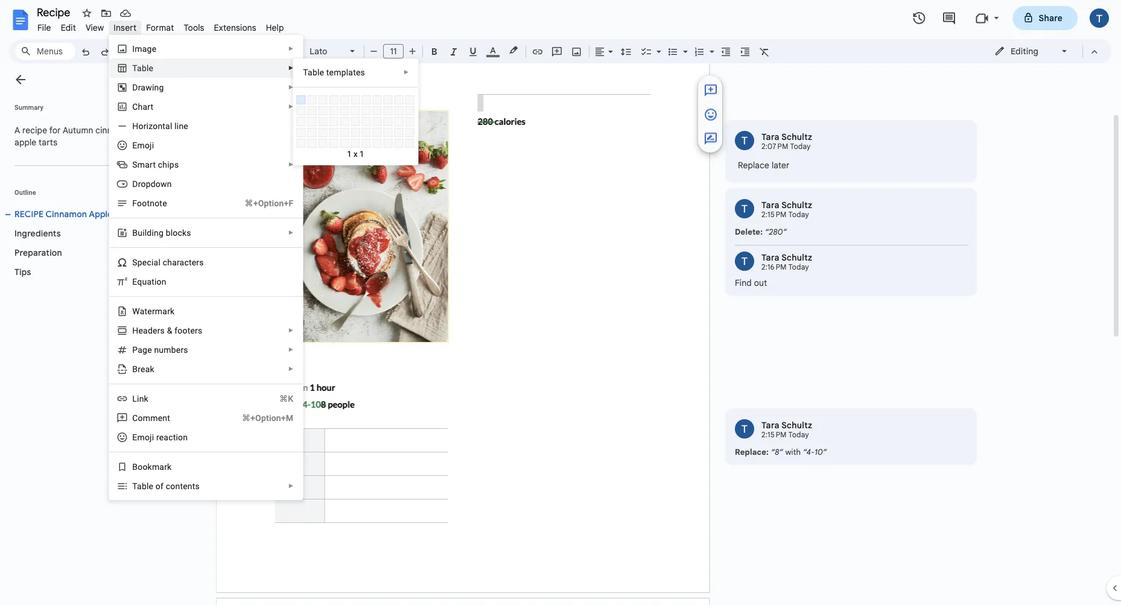 Task type: describe. For each thing, give the bounding box(es) containing it.
tara for 2nd tara schultz image from the top
[[762, 200, 780, 210]]

tara for 2nd tara schultz image from the bottom of the page
[[762, 252, 780, 263]]

m
[[143, 413, 150, 423]]

mode and view toolbar
[[986, 39, 1104, 63]]

chart q element
[[132, 102, 157, 112]]

for
[[49, 125, 61, 135]]

recipe cinnamon apple tarts
[[14, 209, 135, 219]]

foot n ote
[[132, 198, 167, 208]]

file menu item
[[33, 21, 56, 35]]

table for table templates
[[303, 67, 324, 77]]

ink
[[137, 394, 148, 404]]

tara schultz 2:16 pm today
[[762, 252, 813, 272]]

g
[[142, 345, 147, 355]]

ookmark
[[138, 462, 172, 472]]

tara for first tara schultz image from the bottom of the page
[[762, 420, 780, 431]]

⌘k element
[[265, 393, 294, 405]]

schultz for first tara schultz image from the bottom of the page
[[782, 420, 813, 431]]

tools
[[184, 22, 204, 33]]

break k element
[[132, 364, 158, 374]]

today for first tara schultz image from the bottom of the page
[[789, 431, 809, 440]]

1 tara schultz image from the top
[[735, 131, 754, 150]]

main toolbar
[[75, 0, 774, 468]]

blocks
[[166, 228, 191, 238]]

ilding
[[143, 228, 164, 238]]

footnote n element
[[132, 198, 171, 208]]

izontal
[[146, 121, 172, 131]]

b for u
[[132, 228, 138, 238]]

file
[[37, 22, 51, 33]]

Font size text field
[[384, 44, 403, 59]]

edit
[[61, 22, 76, 33]]

a recipe for autumn cinnamon apple tarts
[[14, 125, 136, 148]]

4 tara schultz image from the top
[[735, 419, 754, 439]]

u
[[138, 228, 143, 238]]

tara for 1st tara schultz image
[[762, 132, 780, 142]]

today for 2nd tara schultz image from the top
[[789, 210, 809, 219]]

smart
[[132, 160, 156, 170]]

delete:
[[735, 227, 763, 237]]

foot
[[132, 198, 150, 208]]

reaction
[[156, 432, 188, 442]]

chips
[[158, 160, 179, 170]]

outline heading
[[0, 188, 164, 205]]

‪1 x 1‬ menu item
[[294, 92, 513, 312]]

⌘+option+m
[[242, 413, 294, 423]]

editing
[[1011, 46, 1039, 56]]

cinnamon
[[96, 125, 134, 135]]

recipe
[[14, 209, 44, 219]]

co m ment
[[132, 413, 170, 423]]

quation
[[137, 277, 166, 287]]

table templates menu
[[293, 59, 513, 312]]

later
[[772, 160, 790, 171]]

apple
[[14, 137, 36, 148]]

Star checkbox
[[78, 5, 95, 22]]

co
[[132, 413, 143, 423]]

Font size field
[[383, 44, 409, 59]]

line & paragraph spacing image
[[620, 43, 633, 60]]

d rawing
[[132, 82, 164, 92]]

h eaders & footers
[[132, 326, 202, 336]]

l
[[132, 394, 137, 404]]

out
[[754, 278, 767, 288]]

► for d rawing
[[288, 84, 294, 91]]

spe
[[132, 257, 147, 267]]

tara schultz 2:15 pm today for delete: "280"
[[762, 200, 813, 219]]

2:15 pm for "8"
[[762, 431, 787, 440]]

⌘+option+f element
[[230, 197, 294, 209]]

format menu item
[[141, 21, 179, 35]]

edit menu item
[[56, 21, 81, 35]]

smart chips z element
[[132, 160, 182, 170]]

insert
[[114, 22, 136, 33]]

e quation
[[132, 277, 166, 287]]

table templates semicolon element
[[303, 67, 369, 77]]

today for 1st tara schultz image
[[790, 142, 811, 151]]

emoji 7 element
[[132, 140, 158, 150]]

tools menu item
[[179, 21, 209, 35]]

► for e numbers
[[288, 346, 294, 353]]

characters
[[163, 257, 204, 267]]

c
[[147, 257, 151, 267]]

"8"
[[771, 447, 784, 457]]

► for t able
[[288, 65, 294, 72]]

bookmark b element
[[132, 462, 175, 472]]

menu inside application
[[105, 0, 303, 500]]

e
[[147, 345, 152, 355]]

font list. lato selected. option
[[310, 43, 343, 60]]

b for ookmark
[[132, 462, 138, 472]]

ote
[[155, 198, 167, 208]]

► for h eaders & footers
[[288, 327, 294, 334]]

view
[[86, 22, 104, 33]]

k
[[150, 364, 154, 374]]

tara schultz 2:15 pm today for with
[[762, 420, 813, 440]]

‪1 x 1‬
[[347, 149, 364, 159]]

spe c ial characters
[[132, 257, 204, 267]]

table t element
[[132, 63, 157, 73]]

s
[[195, 481, 200, 491]]

t
[[132, 63, 137, 73]]

cinnamon
[[46, 209, 87, 219]]

eaders
[[139, 326, 165, 336]]

help
[[266, 22, 284, 33]]

share
[[1039, 13, 1063, 23]]

outline
[[14, 189, 36, 196]]

lato
[[310, 46, 327, 56]]

tara schultz 2:07 pm today
[[762, 132, 813, 151]]

summary
[[14, 104, 43, 111]]

content
[[166, 481, 195, 491]]

application containing share
[[0, 0, 1121, 605]]

drawing d element
[[132, 82, 167, 92]]

x
[[354, 149, 358, 159]]

replace: "8" with "4-10"
[[735, 447, 827, 457]]

schultz for 1st tara schultz image
[[782, 132, 813, 142]]



Task type: vqa. For each thing, say whether or not it's contained in the screenshot.


Task type: locate. For each thing, give the bounding box(es) containing it.
find out
[[735, 278, 767, 288]]

►
[[288, 45, 294, 52], [288, 65, 294, 72], [403, 69, 409, 76], [288, 84, 294, 91], [288, 103, 294, 110], [288, 161, 294, 168], [288, 229, 294, 236], [288, 327, 294, 334], [288, 346, 294, 353], [288, 366, 294, 373], [288, 483, 294, 490]]

table left of
[[132, 481, 153, 491]]

► for i mage
[[288, 45, 294, 52]]

2:16 pm
[[762, 263, 787, 272]]

a
[[14, 125, 20, 135]]

schultz inside tara schultz 2:07 pm today
[[782, 132, 813, 142]]

Menus field
[[15, 43, 75, 60]]

1 tara from the top
[[762, 132, 780, 142]]

table for table of content s
[[132, 481, 153, 491]]

replace later
[[738, 160, 790, 171]]

b up table of content s
[[132, 462, 138, 472]]

apple
[[89, 209, 112, 219]]

summary heading
[[14, 103, 43, 112]]

of
[[156, 481, 164, 491]]

format
[[146, 22, 174, 33]]

0 horizontal spatial table
[[132, 481, 153, 491]]

menu containing i
[[105, 0, 303, 500]]

schultz up with
[[782, 420, 813, 431]]

table of content s
[[132, 481, 200, 491]]

recipe
[[22, 125, 47, 135]]

highlight color image
[[507, 43, 520, 57]]

tara up replace later on the right of the page
[[762, 132, 780, 142]]

menu bar banner
[[0, 0, 1121, 605]]

tara down "280"
[[762, 252, 780, 263]]

menu bar inside 'menu bar' banner
[[33, 16, 289, 36]]

1 b from the top
[[132, 228, 138, 238]]

size image
[[704, 83, 718, 98]]

2 tara schultz image from the top
[[735, 199, 754, 218]]

2:15 pm up "8"
[[762, 431, 787, 440]]

today right '2:07 pm'
[[790, 142, 811, 151]]

application
[[0, 0, 1121, 605]]

‪1
[[347, 149, 352, 159]]

tara schultz image up delete:
[[735, 199, 754, 218]]

extensions menu item
[[209, 21, 261, 35]]

page numbers g element
[[132, 345, 192, 355]]

menu bar
[[33, 16, 289, 36]]

1 vertical spatial 2:15 pm
[[762, 431, 787, 440]]

tarts
[[114, 209, 135, 219]]

preparation
[[14, 247, 62, 258]]

tara schultz 2:15 pm today up replace: "8" with "4-10"
[[762, 420, 813, 440]]

⌘+option+m element
[[227, 412, 294, 424]]

footers
[[175, 326, 202, 336]]

i
[[132, 44, 135, 54]]

brea k
[[132, 364, 154, 374]]

today up the 'tara schultz 2:16 pm today'
[[789, 210, 809, 219]]

emoji up smart
[[132, 140, 154, 150]]

2 tara from the top
[[762, 200, 780, 210]]

b ookmark
[[132, 462, 172, 472]]

replace
[[738, 160, 770, 171]]

► for brea k
[[288, 366, 294, 373]]

1 vertical spatial table
[[132, 481, 153, 491]]

link l element
[[132, 394, 152, 404]]

schultz for 2nd tara schultz image from the top
[[782, 200, 813, 210]]

emoji down m
[[132, 432, 154, 442]]

extensions
[[214, 22, 256, 33]]

4 schultz from the top
[[782, 420, 813, 431]]

pa
[[132, 345, 142, 355]]

tara schultz image up find
[[735, 252, 754, 271]]

b u ilding blocks
[[132, 228, 191, 238]]

i mage
[[132, 44, 156, 54]]

find
[[735, 278, 752, 288]]

share button
[[1013, 6, 1078, 30]]

emoji reaction
[[132, 432, 188, 442]]

dropdown
[[132, 179, 172, 189]]

2 tara schultz 2:15 pm today from the top
[[762, 420, 813, 440]]

autumn
[[63, 125, 93, 135]]

1 emoji from the top
[[132, 140, 154, 150]]

emoji for the emoji 7 element
[[132, 140, 154, 150]]

pa g e numbers
[[132, 345, 188, 355]]

0 vertical spatial tara schultz 2:15 pm today
[[762, 200, 813, 219]]

document outline element
[[0, 63, 164, 605]]

b
[[132, 228, 138, 238], [132, 462, 138, 472]]

2:15 pm up "280"
[[762, 210, 787, 219]]

table of contents s element
[[132, 481, 203, 491]]

► for ilding blocks
[[288, 229, 294, 236]]

tara up "8"
[[762, 420, 780, 431]]

2:07 pm
[[762, 142, 789, 151]]

4 tara from the top
[[762, 420, 780, 431]]

"280"
[[765, 227, 787, 237]]

schultz down "280"
[[782, 252, 813, 263]]

insert image image
[[570, 43, 584, 60]]

tarts
[[39, 137, 57, 148]]

0 vertical spatial b
[[132, 228, 138, 238]]

0 vertical spatial emoji
[[132, 140, 154, 150]]

schultz
[[782, 132, 813, 142], [782, 200, 813, 210], [782, 252, 813, 263], [782, 420, 813, 431]]

► for table of content s
[[288, 483, 294, 490]]

table inside menu
[[303, 67, 324, 77]]

emoji
[[132, 140, 154, 150], [132, 432, 154, 442]]

today right 2:16 pm
[[789, 263, 809, 272]]

tara schultz 2:15 pm today up "280"
[[762, 200, 813, 219]]

► inside table templates menu
[[403, 69, 409, 76]]

3 schultz from the top
[[782, 252, 813, 263]]

today inside the 'tara schultz 2:16 pm today'
[[789, 263, 809, 272]]

2 b from the top
[[132, 462, 138, 472]]

comment m element
[[132, 413, 174, 423]]

image i element
[[132, 44, 160, 54]]

text color image
[[486, 43, 500, 57]]

3 tara from the top
[[762, 252, 780, 263]]

table down lato
[[303, 67, 324, 77]]

t able
[[132, 63, 153, 73]]

2 size image from the top
[[704, 131, 718, 146]]

ingredients
[[14, 228, 61, 239]]

n
[[150, 198, 155, 208]]

&
[[167, 326, 172, 336]]

1 vertical spatial tara schultz 2:15 pm today
[[762, 420, 813, 440]]

2 schultz from the top
[[782, 200, 813, 210]]

Rename text field
[[33, 5, 77, 19]]

today for 2nd tara schultz image from the bottom of the page
[[789, 263, 809, 272]]

dropdown 6 element
[[132, 179, 175, 189]]

brea
[[132, 364, 150, 374]]

horizontal line r element
[[132, 121, 192, 131]]

insert menu item
[[109, 21, 141, 35]]

1‬
[[360, 149, 364, 159]]

tips
[[14, 267, 31, 277]]

tara schultz image up 'replace:'
[[735, 419, 754, 439]]

1 schultz from the top
[[782, 132, 813, 142]]

10"
[[815, 447, 827, 457]]

special characters c element
[[132, 257, 207, 267]]

summary element
[[8, 118, 159, 155]]

smart chips
[[132, 160, 179, 170]]

tara schultz 2:15 pm today
[[762, 200, 813, 219], [762, 420, 813, 440]]

tara up "280"
[[762, 200, 780, 210]]

ho r izontal line
[[132, 121, 188, 131]]

⌘k
[[279, 394, 294, 404]]

r
[[143, 121, 146, 131]]

menu bar containing file
[[33, 16, 289, 36]]

with
[[786, 447, 801, 457]]

l ink
[[132, 394, 148, 404]]

ment
[[150, 413, 170, 423]]

1 vertical spatial size image
[[704, 131, 718, 146]]

emoji for emoji reaction
[[132, 432, 154, 442]]

watermark
[[132, 306, 175, 316]]

2 emoji from the top
[[132, 432, 154, 442]]

numbers
[[154, 345, 188, 355]]

help menu item
[[261, 21, 289, 35]]

tara schultz image
[[735, 131, 754, 150], [735, 199, 754, 218], [735, 252, 754, 271], [735, 419, 754, 439]]

schultz up "280"
[[782, 200, 813, 210]]

0 vertical spatial table
[[303, 67, 324, 77]]

schultz up later
[[782, 132, 813, 142]]

today inside tara schultz 2:07 pm today
[[790, 142, 811, 151]]

tara schultz image up replace
[[735, 131, 754, 150]]

view menu item
[[81, 21, 109, 35]]

ho
[[132, 121, 143, 131]]

⌘+option+f
[[245, 198, 294, 208]]

1 vertical spatial b
[[132, 462, 138, 472]]

3 tara schultz image from the top
[[735, 252, 754, 271]]

b left ilding
[[132, 228, 138, 238]]

size image
[[704, 107, 718, 122], [704, 131, 718, 146]]

tara inside the 'tara schultz 2:16 pm today'
[[762, 252, 780, 263]]

2 2:15 pm from the top
[[762, 431, 787, 440]]

e
[[132, 277, 137, 287]]

1 size image from the top
[[704, 107, 718, 122]]

"4-
[[803, 447, 815, 457]]

tara inside tara schultz 2:07 pm today
[[762, 132, 780, 142]]

d
[[132, 82, 138, 92]]

0 vertical spatial size image
[[704, 107, 718, 122]]

able
[[137, 63, 153, 73]]

1 horizontal spatial table
[[303, 67, 324, 77]]

schultz inside the 'tara schultz 2:16 pm today'
[[782, 252, 813, 263]]

emoji reaction 5 element
[[132, 432, 191, 442]]

1 tara schultz 2:15 pm today from the top
[[762, 200, 813, 219]]

menu
[[105, 0, 303, 500]]

headers & footers h element
[[132, 326, 206, 336]]

watermark j element
[[132, 306, 178, 316]]

h
[[132, 326, 139, 336]]

2:15 pm for "280"
[[762, 210, 787, 219]]

today up with
[[789, 431, 809, 440]]

building blocks u element
[[132, 228, 195, 238]]

mage
[[135, 44, 156, 54]]

equation e element
[[132, 277, 170, 287]]

schultz for 2nd tara schultz image from the bottom of the page
[[782, 252, 813, 263]]

templates
[[326, 67, 365, 77]]

1 2:15 pm from the top
[[762, 210, 787, 219]]

0 vertical spatial 2:15 pm
[[762, 210, 787, 219]]

1 vertical spatial emoji
[[132, 432, 154, 442]]



